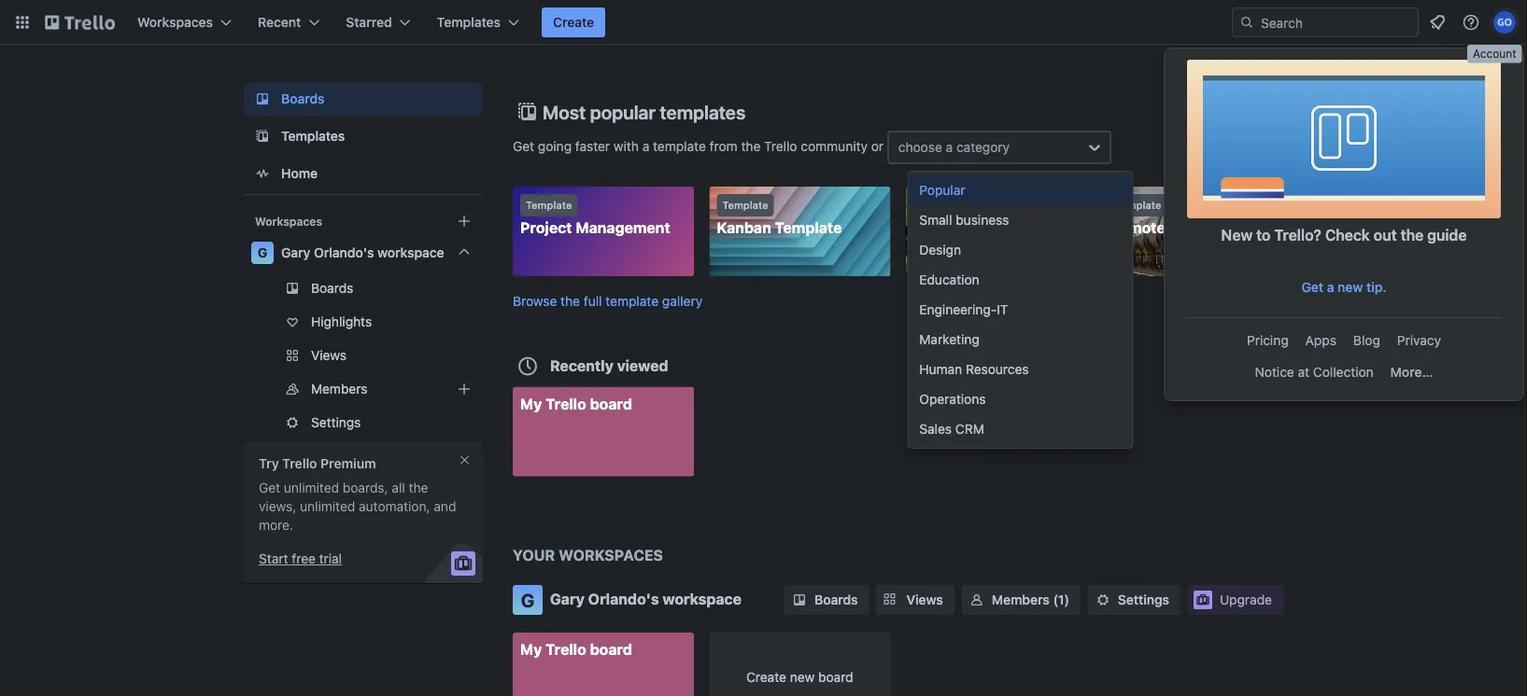 Task type: locate. For each thing, give the bounding box(es) containing it.
project left the board
[[967, 219, 1019, 237]]

sm image up "create new board"
[[790, 591, 809, 610]]

home link
[[244, 157, 483, 191]]

0 horizontal spatial views
[[311, 348, 347, 363]]

get left the going
[[513, 138, 535, 154]]

0 horizontal spatial orlando's
[[314, 245, 374, 261]]

browse
[[513, 293, 557, 309]]

1 vertical spatial views link
[[877, 586, 955, 616]]

0 horizontal spatial templates
[[281, 128, 345, 144]]

2 vertical spatial get
[[259, 481, 280, 496]]

1 horizontal spatial new
[[1338, 280, 1364, 295]]

sm image for settings
[[1094, 591, 1113, 610]]

1 horizontal spatial orlando's
[[588, 591, 659, 609]]

0 horizontal spatial settings link
[[244, 408, 483, 438]]

home
[[281, 166, 318, 181]]

template for simple
[[919, 199, 965, 212]]

my trello board
[[520, 395, 633, 413], [520, 641, 633, 659]]

template inside the template remote team hub
[[1116, 199, 1162, 212]]

0 vertical spatial boards link
[[244, 82, 483, 116]]

apps
[[1306, 333, 1337, 348]]

template for kanban
[[723, 199, 769, 212]]

0 vertical spatial workspaces
[[137, 14, 213, 30]]

sm image inside boards link
[[790, 591, 809, 610]]

views down highlights
[[311, 348, 347, 363]]

gary down home
[[281, 245, 311, 261]]

search image
[[1240, 15, 1255, 30]]

gary down 'your workspaces'
[[550, 591, 585, 609]]

create
[[553, 14, 594, 30], [747, 670, 787, 686]]

2 horizontal spatial get
[[1302, 280, 1324, 295]]

notice at collection link
[[1248, 358, 1382, 388]]

1 horizontal spatial workspaces
[[255, 215, 322, 228]]

a left tip.
[[1327, 280, 1335, 295]]

a for choose a category
[[946, 140, 953, 155]]

boards right board icon
[[281, 91, 325, 107]]

orlando's down workspaces at the bottom left of the page
[[588, 591, 659, 609]]

0 vertical spatial settings
[[311, 415, 361, 431]]

upgrade
[[1220, 593, 1273, 608]]

unlimited down boards,
[[300, 499, 355, 515]]

settings
[[311, 415, 361, 431], [1118, 593, 1170, 608]]

1 horizontal spatial sm image
[[1094, 591, 1113, 610]]

views for right views link
[[907, 593, 944, 608]]

1 vertical spatial boards
[[311, 281, 353, 296]]

0 vertical spatial members
[[311, 382, 368, 397]]

1 vertical spatial settings link
[[1088, 586, 1181, 616]]

0 vertical spatial my trello board
[[520, 395, 633, 413]]

out
[[1374, 227, 1397, 244]]

1 horizontal spatial a
[[946, 140, 953, 155]]

board
[[1022, 219, 1065, 237]]

0 horizontal spatial gary orlando's workspace
[[281, 245, 444, 261]]

get going faster with a template from the trello community or
[[513, 138, 887, 154]]

1 horizontal spatial project
[[967, 219, 1019, 237]]

template kanban template
[[717, 199, 842, 237]]

0 vertical spatial orlando's
[[314, 245, 374, 261]]

check
[[1326, 227, 1370, 244]]

settings right (1)
[[1118, 593, 1170, 608]]

1 horizontal spatial get
[[513, 138, 535, 154]]

1 vertical spatial my trello board link
[[513, 633, 694, 697]]

1 vertical spatial templates
[[281, 128, 345, 144]]

0 horizontal spatial settings
[[311, 415, 361, 431]]

settings up premium
[[311, 415, 361, 431]]

1 horizontal spatial create
[[747, 670, 787, 686]]

project
[[520, 219, 572, 237], [967, 219, 1019, 237]]

primary element
[[0, 0, 1528, 45]]

template
[[653, 138, 706, 154], [606, 293, 659, 309]]

members
[[311, 382, 368, 397], [992, 593, 1050, 608]]

sm image
[[790, 591, 809, 610], [1094, 591, 1113, 610]]

boards up highlights
[[311, 281, 353, 296]]

boards link up highlights link at the top left of page
[[244, 274, 483, 304]]

boards up "create new board"
[[815, 593, 858, 608]]

template down templates
[[653, 138, 706, 154]]

back to home image
[[45, 7, 115, 37]]

small business
[[920, 213, 1009, 228]]

2 sm image from the left
[[1094, 591, 1113, 610]]

0 vertical spatial unlimited
[[284, 481, 339, 496]]

views left sm image
[[907, 593, 944, 608]]

sm image for boards
[[790, 591, 809, 610]]

recent
[[258, 14, 301, 30]]

trello inside 'try trello premium get unlimited boards, all the views, unlimited automation, and more.'
[[282, 456, 317, 472]]

0 vertical spatial board
[[590, 395, 633, 413]]

0 vertical spatial workspace
[[378, 245, 444, 261]]

views link left sm image
[[877, 586, 955, 616]]

get up the apps
[[1302, 280, 1324, 295]]

recent button
[[247, 7, 331, 37]]

0 vertical spatial views
[[311, 348, 347, 363]]

a inside button
[[1327, 280, 1335, 295]]

0 horizontal spatial new
[[790, 670, 815, 686]]

1 vertical spatial workspaces
[[255, 215, 322, 228]]

1 my trello board from the top
[[520, 395, 633, 413]]

a right choose
[[946, 140, 953, 155]]

boards for highlights
[[311, 281, 353, 296]]

marketing
[[920, 332, 980, 348]]

project up 'browse'
[[520, 219, 572, 237]]

views
[[311, 348, 347, 363], [907, 593, 944, 608]]

settings for leftmost settings link
[[311, 415, 361, 431]]

category
[[957, 140, 1010, 155]]

1 vertical spatial members
[[992, 593, 1050, 608]]

members for members
[[311, 382, 368, 397]]

viewed
[[617, 357, 668, 375]]

1 vertical spatial boards link
[[244, 274, 483, 304]]

a right the with
[[643, 138, 650, 154]]

template right "full"
[[606, 293, 659, 309]]

views link
[[244, 341, 483, 371], [877, 586, 955, 616]]

templates right starred popup button at the top left of the page
[[437, 14, 501, 30]]

1 vertical spatial create
[[747, 670, 787, 686]]

0 vertical spatial new
[[1338, 280, 1364, 295]]

0 vertical spatial settings link
[[244, 408, 483, 438]]

2 vertical spatial boards link
[[785, 586, 869, 616]]

get a new tip.
[[1302, 280, 1387, 295]]

2 my from the top
[[520, 641, 542, 659]]

settings link right (1)
[[1088, 586, 1181, 616]]

boards link for views
[[785, 586, 869, 616]]

and
[[434, 499, 456, 515]]

1 vertical spatial gary
[[550, 591, 585, 609]]

1 vertical spatial settings
[[1118, 593, 1170, 608]]

boards link up templates "link"
[[244, 82, 483, 116]]

members down highlights
[[311, 382, 368, 397]]

apps link
[[1298, 326, 1344, 356]]

templates
[[660, 101, 746, 123]]

0 vertical spatial gary
[[281, 245, 311, 261]]

create for create new board
[[747, 670, 787, 686]]

starred button
[[335, 7, 422, 37]]

template inside template simple project board
[[919, 199, 965, 212]]

1 project from the left
[[520, 219, 572, 237]]

template
[[526, 199, 572, 212], [723, 199, 769, 212], [919, 199, 965, 212], [1116, 199, 1162, 212], [775, 219, 842, 237]]

a
[[643, 138, 650, 154], [946, 140, 953, 155], [1327, 280, 1335, 295]]

members left (1)
[[992, 593, 1050, 608]]

the
[[741, 138, 761, 154], [1401, 227, 1424, 244], [561, 293, 580, 309], [409, 481, 428, 496]]

1 vertical spatial my
[[520, 641, 542, 659]]

remote
[[1110, 219, 1166, 237]]

0 horizontal spatial workspaces
[[137, 14, 213, 30]]

or
[[871, 138, 884, 154]]

get inside button
[[1302, 280, 1324, 295]]

1 vertical spatial unlimited
[[300, 499, 355, 515]]

0 vertical spatial views link
[[244, 341, 483, 371]]

0 horizontal spatial views link
[[244, 341, 483, 371]]

1 my from the top
[[520, 395, 542, 413]]

template up the 'kanban'
[[723, 199, 769, 212]]

template down the going
[[526, 199, 572, 212]]

views link up members link
[[244, 341, 483, 371]]

0 horizontal spatial workspace
[[378, 245, 444, 261]]

g down home icon
[[258, 245, 267, 261]]

1 vertical spatial workspace
[[663, 591, 742, 609]]

0 horizontal spatial g
[[258, 245, 267, 261]]

most popular templates
[[543, 101, 746, 123]]

gary
[[281, 245, 311, 261], [550, 591, 585, 609]]

popular
[[920, 183, 966, 198]]

0 vertical spatial create
[[553, 14, 594, 30]]

1 horizontal spatial views
[[907, 593, 944, 608]]

most
[[543, 101, 586, 123]]

new inside button
[[1338, 280, 1364, 295]]

workspaces inside dropdown button
[[137, 14, 213, 30]]

unlimited up views, on the left of page
[[284, 481, 339, 496]]

gary orlando's workspace up highlights link at the top left of page
[[281, 245, 444, 261]]

0 horizontal spatial gary
[[281, 245, 311, 261]]

0 horizontal spatial sm image
[[790, 591, 809, 610]]

2 my trello board link from the top
[[513, 633, 694, 697]]

premium
[[321, 456, 376, 472]]

2 project from the left
[[967, 219, 1019, 237]]

starred
[[346, 14, 392, 30]]

sm image inside settings link
[[1094, 591, 1113, 610]]

settings link
[[244, 408, 483, 438], [1088, 586, 1181, 616]]

project inside template project management
[[520, 219, 572, 237]]

boards
[[281, 91, 325, 107], [311, 281, 353, 296], [815, 593, 858, 608]]

get for get going faster with a template from the trello community or
[[513, 138, 535, 154]]

template for remote
[[1116, 199, 1162, 212]]

sm image
[[968, 591, 986, 610]]

trello
[[764, 138, 797, 154], [546, 395, 587, 413], [282, 456, 317, 472], [546, 641, 587, 659]]

get
[[513, 138, 535, 154], [1302, 280, 1324, 295], [259, 481, 280, 496]]

popular
[[590, 101, 656, 123]]

1 horizontal spatial settings link
[[1088, 586, 1181, 616]]

template inside template project management
[[526, 199, 572, 212]]

get up views, on the left of page
[[259, 481, 280, 496]]

management
[[576, 219, 671, 237]]

1 sm image from the left
[[790, 591, 809, 610]]

2 horizontal spatial a
[[1327, 280, 1335, 295]]

boards link for highlights
[[244, 274, 483, 304]]

template down popular
[[919, 199, 965, 212]]

gary orlando (garyorlando) image
[[1494, 11, 1516, 34]]

notice
[[1255, 365, 1295, 380]]

template up remote at the top right of the page
[[1116, 199, 1162, 212]]

orlando's up highlights
[[314, 245, 374, 261]]

2 vertical spatial boards
[[815, 593, 858, 608]]

0 horizontal spatial create
[[553, 14, 594, 30]]

board image
[[251, 88, 274, 110]]

boards link up "create new board"
[[785, 586, 869, 616]]

1 horizontal spatial members
[[992, 593, 1050, 608]]

the right out
[[1401, 227, 1424, 244]]

1 vertical spatial views
[[907, 593, 944, 608]]

1 horizontal spatial settings
[[1118, 593, 1170, 608]]

0 vertical spatial get
[[513, 138, 535, 154]]

0 vertical spatial my
[[520, 395, 542, 413]]

views,
[[259, 499, 296, 515]]

get a new tip. button
[[1188, 273, 1501, 303]]

0 horizontal spatial members
[[311, 382, 368, 397]]

1 horizontal spatial workspace
[[663, 591, 742, 609]]

0 horizontal spatial project
[[520, 219, 572, 237]]

recently
[[550, 357, 614, 375]]

1 vertical spatial gary orlando's workspace
[[550, 591, 742, 609]]

settings link down members link
[[244, 408, 483, 438]]

1 vertical spatial get
[[1302, 280, 1324, 295]]

workspace
[[378, 245, 444, 261], [663, 591, 742, 609]]

trello?
[[1275, 227, 1322, 244]]

1 vertical spatial g
[[521, 590, 535, 612]]

sales crm
[[920, 422, 985, 437]]

gary orlando's workspace down workspaces at the bottom left of the page
[[550, 591, 742, 609]]

create a workspace image
[[453, 210, 476, 233]]

templates up home
[[281, 128, 345, 144]]

g down your in the bottom left of the page
[[521, 590, 535, 612]]

0 vertical spatial templates
[[437, 14, 501, 30]]

0 horizontal spatial get
[[259, 481, 280, 496]]

create inside "button"
[[553, 14, 594, 30]]

the right all
[[409, 481, 428, 496]]

0 notifications image
[[1427, 11, 1449, 34]]

0 vertical spatial my trello board link
[[513, 387, 694, 477]]

faster
[[575, 138, 610, 154]]

choose a category
[[899, 140, 1010, 155]]

going
[[538, 138, 572, 154]]

open information menu image
[[1462, 13, 1481, 32]]

1 horizontal spatial templates
[[437, 14, 501, 30]]

g
[[258, 245, 267, 261], [521, 590, 535, 612]]

project inside template simple project board
[[967, 219, 1019, 237]]

try
[[259, 456, 279, 472]]

create button
[[542, 7, 606, 37]]

sm image right (1)
[[1094, 591, 1113, 610]]

1 vertical spatial my trello board
[[520, 641, 633, 659]]

community
[[801, 138, 868, 154]]



Task type: vqa. For each thing, say whether or not it's contained in the screenshot.
the rightmost Collapse list icon
no



Task type: describe. For each thing, give the bounding box(es) containing it.
blog link
[[1346, 326, 1388, 356]]

get inside 'try trello premium get unlimited boards, all the views, unlimited automation, and more.'
[[259, 481, 280, 496]]

1 my trello board link from the top
[[513, 387, 694, 477]]

choose
[[899, 140, 943, 155]]

2 vertical spatial board
[[819, 670, 854, 686]]

start free trial button
[[259, 550, 342, 569]]

Search field
[[1255, 8, 1418, 36]]

0 horizontal spatial a
[[643, 138, 650, 154]]

template board image
[[251, 125, 274, 148]]

template right the 'kanban'
[[775, 219, 842, 237]]

browse the full template gallery
[[513, 293, 703, 309]]

at
[[1298, 365, 1310, 380]]

simple
[[914, 219, 963, 237]]

highlights
[[311, 314, 372, 330]]

start
[[259, 552, 288, 567]]

template remote team hub
[[1110, 199, 1242, 237]]

collection
[[1314, 365, 1374, 380]]

2 my trello board from the top
[[520, 641, 633, 659]]

workspaces button
[[126, 7, 243, 37]]

template simple project board
[[914, 199, 1065, 237]]

engineering-
[[920, 302, 997, 318]]

education
[[920, 272, 980, 288]]

crm
[[956, 422, 985, 437]]

recently viewed
[[550, 357, 668, 375]]

new to trello? check out the guide
[[1222, 227, 1467, 244]]

settings for settings link to the right
[[1118, 593, 1170, 608]]

members for members (1)
[[992, 593, 1050, 608]]

members (1)
[[992, 593, 1070, 608]]

browse the full template gallery link
[[513, 293, 703, 309]]

1 horizontal spatial gary
[[550, 591, 585, 609]]

start free trial
[[259, 552, 342, 567]]

try trello premium get unlimited boards, all the views, unlimited automation, and more.
[[259, 456, 456, 533]]

home image
[[251, 163, 274, 185]]

create new board
[[747, 670, 854, 686]]

template for project
[[526, 199, 572, 212]]

0 vertical spatial boards
[[281, 91, 325, 107]]

blog
[[1354, 333, 1381, 348]]

pricing link
[[1240, 326, 1297, 356]]

automation,
[[359, 499, 430, 515]]

guide
[[1428, 227, 1467, 244]]

1 horizontal spatial gary orlando's workspace
[[550, 591, 742, 609]]

new to trello? check out the guide link
[[1188, 60, 1501, 271]]

team
[[1169, 219, 1208, 237]]

notice at collection
[[1255, 365, 1374, 380]]

engineering-it
[[920, 302, 1009, 318]]

tip.
[[1367, 280, 1387, 295]]

workspaces
[[559, 547, 663, 565]]

the left "full"
[[561, 293, 580, 309]]

1 vertical spatial board
[[590, 641, 633, 659]]

business
[[956, 213, 1009, 228]]

operations
[[920, 392, 986, 407]]

0 vertical spatial gary orlando's workspace
[[281, 245, 444, 261]]

templates link
[[244, 120, 483, 153]]

design
[[920, 242, 961, 258]]

views for the left views link
[[311, 348, 347, 363]]

templates button
[[426, 7, 531, 37]]

small
[[920, 213, 953, 228]]

(1)
[[1053, 593, 1070, 608]]

your
[[513, 547, 555, 565]]

more… button
[[1383, 358, 1441, 388]]

highlights link
[[244, 307, 483, 337]]

resources
[[966, 362, 1029, 377]]

privacy
[[1398, 333, 1442, 348]]

0 vertical spatial template
[[653, 138, 706, 154]]

members link
[[244, 375, 483, 405]]

1 vertical spatial orlando's
[[588, 591, 659, 609]]

upgrade button
[[1188, 586, 1284, 616]]

hub
[[1212, 219, 1242, 237]]

full
[[584, 293, 602, 309]]

templates inside templates "link"
[[281, 128, 345, 144]]

it
[[997, 302, 1009, 318]]

new
[[1222, 227, 1253, 244]]

the inside 'try trello premium get unlimited boards, all the views, unlimited automation, and more.'
[[409, 481, 428, 496]]

a for get a new tip.
[[1327, 280, 1335, 295]]

all
[[392, 481, 405, 496]]

human
[[920, 362, 963, 377]]

0 vertical spatial g
[[258, 245, 267, 261]]

trial
[[319, 552, 342, 567]]

with
[[614, 138, 639, 154]]

gallery
[[662, 293, 703, 309]]

template project management
[[520, 199, 671, 237]]

templates inside templates popup button
[[437, 14, 501, 30]]

more.
[[259, 518, 293, 533]]

account tooltip
[[1468, 45, 1523, 63]]

1 horizontal spatial g
[[521, 590, 535, 612]]

1 horizontal spatial views link
[[877, 586, 955, 616]]

to
[[1257, 227, 1271, 244]]

1 vertical spatial new
[[790, 670, 815, 686]]

kanban
[[717, 219, 772, 237]]

1 vertical spatial template
[[606, 293, 659, 309]]

boards for views
[[815, 593, 858, 608]]

boards,
[[343, 481, 388, 496]]

from
[[710, 138, 738, 154]]

get for get a new tip.
[[1302, 280, 1324, 295]]

your workspaces
[[513, 547, 663, 565]]

sales
[[920, 422, 952, 437]]

more…
[[1391, 365, 1434, 380]]

the right from
[[741, 138, 761, 154]]

add image
[[453, 378, 476, 401]]

create for create
[[553, 14, 594, 30]]

human resources
[[920, 362, 1029, 377]]



